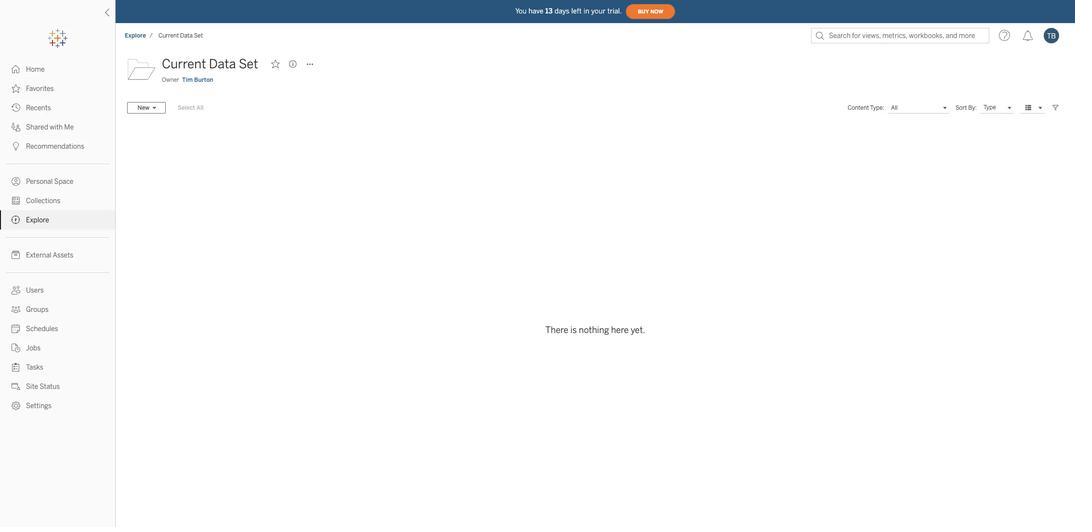 Task type: locate. For each thing, give the bounding box(es) containing it.
0 vertical spatial data
[[180, 32, 193, 39]]

type
[[984, 104, 996, 111]]

by text only_f5he34f image inside home link
[[12, 65, 20, 74]]

explore /
[[125, 32, 153, 39]]

1 horizontal spatial set
[[239, 56, 258, 72]]

all right type:
[[891, 105, 898, 111]]

all inside popup button
[[891, 105, 898, 111]]

assets
[[53, 251, 73, 260]]

current data set right /
[[158, 32, 203, 39]]

by text only_f5he34f image for favorites
[[12, 84, 20, 93]]

buy now button
[[626, 4, 675, 19]]

by text only_f5he34f image inside "personal space" link
[[12, 177, 20, 186]]

2 by text only_f5he34f image from the top
[[12, 84, 20, 93]]

6 by text only_f5he34f image from the top
[[12, 286, 20, 295]]

1 horizontal spatial explore
[[125, 32, 146, 39]]

by text only_f5he34f image left 'collections'
[[12, 197, 20, 205]]

7 by text only_f5he34f image from the top
[[12, 382, 20, 391]]

explore link left /
[[124, 32, 147, 39]]

now
[[650, 8, 663, 15]]

by text only_f5he34f image left settings
[[12, 402, 20, 410]]

by text only_f5he34f image left shared
[[12, 123, 20, 131]]

in
[[584, 7, 589, 15]]

groups link
[[0, 300, 115, 319]]

by text only_f5he34f image inside recommendations link
[[12, 142, 20, 151]]

by text only_f5he34f image for jobs
[[12, 344, 20, 353]]

1 by text only_f5he34f image from the top
[[12, 123, 20, 131]]

tasks
[[26, 364, 43, 372]]

left
[[571, 7, 582, 15]]

by:
[[968, 105, 977, 111]]

by text only_f5he34f image for shared with me
[[12, 123, 20, 131]]

by text only_f5he34f image left external
[[12, 251, 20, 260]]

5 by text only_f5he34f image from the top
[[12, 305, 20, 314]]

0 horizontal spatial explore
[[26, 216, 49, 224]]

2 by text only_f5he34f image from the top
[[12, 142, 20, 151]]

8 by text only_f5he34f image from the top
[[12, 363, 20, 372]]

explore down 'collections'
[[26, 216, 49, 224]]

site
[[26, 383, 38, 391]]

current right /
[[158, 32, 179, 39]]

0 horizontal spatial data
[[180, 32, 193, 39]]

nothing
[[579, 325, 609, 336]]

collections
[[26, 197, 60, 205]]

all right select
[[196, 105, 204, 111]]

by text only_f5he34f image inside groups link
[[12, 305, 20, 314]]

by text only_f5he34f image inside users link
[[12, 286, 20, 295]]

by text only_f5he34f image inside tasks link
[[12, 363, 20, 372]]

all
[[196, 105, 204, 111], [891, 105, 898, 111]]

1 horizontal spatial all
[[891, 105, 898, 111]]

13
[[545, 7, 553, 15]]

4 by text only_f5he34f image from the top
[[12, 251, 20, 260]]

0 vertical spatial explore
[[125, 32, 146, 39]]

by text only_f5he34f image inside favorites link
[[12, 84, 20, 93]]

home
[[26, 66, 45, 74]]

1 by text only_f5he34f image from the top
[[12, 65, 20, 74]]

by text only_f5he34f image inside the settings link
[[12, 402, 20, 410]]

external
[[26, 251, 51, 260]]

status
[[40, 383, 60, 391]]

tasks link
[[0, 358, 115, 377]]

by text only_f5he34f image
[[12, 123, 20, 131], [12, 142, 20, 151], [12, 197, 20, 205], [12, 251, 20, 260], [12, 305, 20, 314], [12, 325, 20, 333], [12, 344, 20, 353], [12, 363, 20, 372], [12, 402, 20, 410]]

7 by text only_f5he34f image from the top
[[12, 344, 20, 353]]

owner
[[162, 77, 179, 83]]

by text only_f5he34f image for users
[[12, 286, 20, 295]]

1 vertical spatial current
[[162, 56, 206, 72]]

0 horizontal spatial all
[[196, 105, 204, 111]]

0 horizontal spatial explore link
[[0, 210, 115, 230]]

0 vertical spatial set
[[194, 32, 203, 39]]

by text only_f5he34f image for groups
[[12, 305, 20, 314]]

by text only_f5he34f image for recommendations
[[12, 142, 20, 151]]

users link
[[0, 281, 115, 300]]

with
[[50, 123, 63, 131]]

current data set up burton
[[162, 56, 258, 72]]

explore left /
[[125, 32, 146, 39]]

by text only_f5he34f image inside shared with me "link"
[[12, 123, 20, 131]]

by text only_f5he34f image left schedules
[[12, 325, 20, 333]]

by text only_f5he34f image inside schedules link
[[12, 325, 20, 333]]

current
[[158, 32, 179, 39], [162, 56, 206, 72]]

by text only_f5he34f image inside jobs link
[[12, 344, 20, 353]]

here
[[611, 325, 629, 336]]

1 vertical spatial explore
[[26, 216, 49, 224]]

data
[[180, 32, 193, 39], [209, 56, 236, 72]]

current up the tim
[[162, 56, 206, 72]]

1 all from the left
[[196, 105, 204, 111]]

current data set
[[158, 32, 203, 39], [162, 56, 258, 72]]

1 vertical spatial data
[[209, 56, 236, 72]]

by text only_f5he34f image inside "recents" link
[[12, 104, 20, 112]]

9 by text only_f5he34f image from the top
[[12, 402, 20, 410]]

1 vertical spatial explore link
[[0, 210, 115, 230]]

0 vertical spatial explore link
[[124, 32, 147, 39]]

set
[[194, 32, 203, 39], [239, 56, 258, 72]]

1 horizontal spatial data
[[209, 56, 236, 72]]

data right /
[[180, 32, 193, 39]]

by text only_f5he34f image
[[12, 65, 20, 74], [12, 84, 20, 93], [12, 104, 20, 112], [12, 177, 20, 186], [12, 216, 20, 224], [12, 286, 20, 295], [12, 382, 20, 391]]

by text only_f5he34f image left groups
[[12, 305, 20, 314]]

4 by text only_f5he34f image from the top
[[12, 177, 20, 186]]

by text only_f5he34f image left jobs at the left bottom of page
[[12, 344, 20, 353]]

explore inside main navigation. press the up and down arrow keys to access links. "element"
[[26, 216, 49, 224]]

external assets link
[[0, 246, 115, 265]]

by text only_f5he34f image inside collections link
[[12, 197, 20, 205]]

2 all from the left
[[891, 105, 898, 111]]

type:
[[870, 105, 884, 111]]

shared with me
[[26, 123, 74, 131]]

collections link
[[0, 191, 115, 210]]

6 by text only_f5he34f image from the top
[[12, 325, 20, 333]]

days
[[555, 7, 569, 15]]

recommendations
[[26, 143, 84, 151]]

3 by text only_f5he34f image from the top
[[12, 197, 20, 205]]

by text only_f5he34f image left 'recommendations'
[[12, 142, 20, 151]]

by text only_f5he34f image left tasks
[[12, 363, 20, 372]]

select all
[[178, 105, 204, 111]]

Search for views, metrics, workbooks, and more text field
[[811, 28, 989, 43]]

explore
[[125, 32, 146, 39], [26, 216, 49, 224]]

your
[[591, 7, 606, 15]]

main navigation. press the up and down arrow keys to access links. element
[[0, 60, 115, 416]]

data up burton
[[209, 56, 236, 72]]

by text only_f5he34f image inside site status link
[[12, 382, 20, 391]]

recommendations link
[[0, 137, 115, 156]]

tim burton link
[[182, 76, 213, 84]]

explore for explore
[[26, 216, 49, 224]]

buy now
[[638, 8, 663, 15]]

explore link down 'collections'
[[0, 210, 115, 230]]

navigation panel element
[[0, 29, 115, 416]]

1 horizontal spatial explore link
[[124, 32, 147, 39]]

current data set element
[[156, 32, 206, 39]]

select all button
[[171, 102, 210, 114]]

explore link
[[124, 32, 147, 39], [0, 210, 115, 230]]

3 by text only_f5he34f image from the top
[[12, 104, 20, 112]]

by text only_f5he34f image inside external assets link
[[12, 251, 20, 260]]

5 by text only_f5he34f image from the top
[[12, 216, 20, 224]]

0 horizontal spatial set
[[194, 32, 203, 39]]



Task type: vqa. For each thing, say whether or not it's contained in the screenshot.
Tableau
no



Task type: describe. For each thing, give the bounding box(es) containing it.
recents link
[[0, 98, 115, 118]]

space
[[54, 178, 73, 186]]

owner tim burton
[[162, 77, 213, 83]]

by text only_f5he34f image for external assets
[[12, 251, 20, 260]]

buy
[[638, 8, 649, 15]]

/
[[149, 32, 153, 39]]

new
[[138, 105, 150, 111]]

select
[[178, 105, 195, 111]]

0 vertical spatial current
[[158, 32, 179, 39]]

external assets
[[26, 251, 73, 260]]

all button
[[887, 102, 950, 114]]

project image
[[127, 54, 156, 83]]

all inside button
[[196, 105, 204, 111]]

sort
[[956, 105, 967, 111]]

users
[[26, 287, 44, 295]]

there
[[545, 325, 568, 336]]

by text only_f5he34f image for collections
[[12, 197, 20, 205]]

favorites link
[[0, 79, 115, 98]]

is
[[570, 325, 577, 336]]

favorites
[[26, 85, 54, 93]]

there is nothing here yet.
[[545, 325, 645, 336]]

yet.
[[631, 325, 645, 336]]

site status
[[26, 383, 60, 391]]

by text only_f5he34f image for schedules
[[12, 325, 20, 333]]

site status link
[[0, 377, 115, 396]]

recents
[[26, 104, 51, 112]]

groups
[[26, 306, 49, 314]]

me
[[64, 123, 74, 131]]

home link
[[0, 60, 115, 79]]

shared
[[26, 123, 48, 131]]

by text only_f5he34f image for home
[[12, 65, 20, 74]]

by text only_f5he34f image for site status
[[12, 382, 20, 391]]

settings link
[[0, 396, 115, 416]]

personal
[[26, 178, 53, 186]]

by text only_f5he34f image for explore
[[12, 216, 20, 224]]

new button
[[127, 102, 166, 114]]

0 vertical spatial current data set
[[158, 32, 203, 39]]

content
[[848, 105, 869, 111]]

you
[[515, 7, 527, 15]]

by text only_f5he34f image for personal space
[[12, 177, 20, 186]]

tim
[[182, 77, 193, 83]]

personal space link
[[0, 172, 115, 191]]

schedules
[[26, 325, 58, 333]]

list view image
[[1024, 104, 1033, 112]]

1 vertical spatial current data set
[[162, 56, 258, 72]]

schedules link
[[0, 319, 115, 339]]

content type:
[[848, 105, 884, 111]]

by text only_f5he34f image for settings
[[12, 402, 20, 410]]

1 vertical spatial set
[[239, 56, 258, 72]]

by text only_f5he34f image for recents
[[12, 104, 20, 112]]

type button
[[980, 102, 1014, 114]]

settings
[[26, 402, 52, 410]]

you have 13 days left in your trial.
[[515, 7, 622, 15]]

have
[[529, 7, 543, 15]]

trial.
[[607, 7, 622, 15]]

shared with me link
[[0, 118, 115, 137]]

personal space
[[26, 178, 73, 186]]

jobs
[[26, 344, 41, 353]]

sort by:
[[956, 105, 977, 111]]

explore for explore /
[[125, 32, 146, 39]]

by text only_f5he34f image for tasks
[[12, 363, 20, 372]]

burton
[[194, 77, 213, 83]]

jobs link
[[0, 339, 115, 358]]



